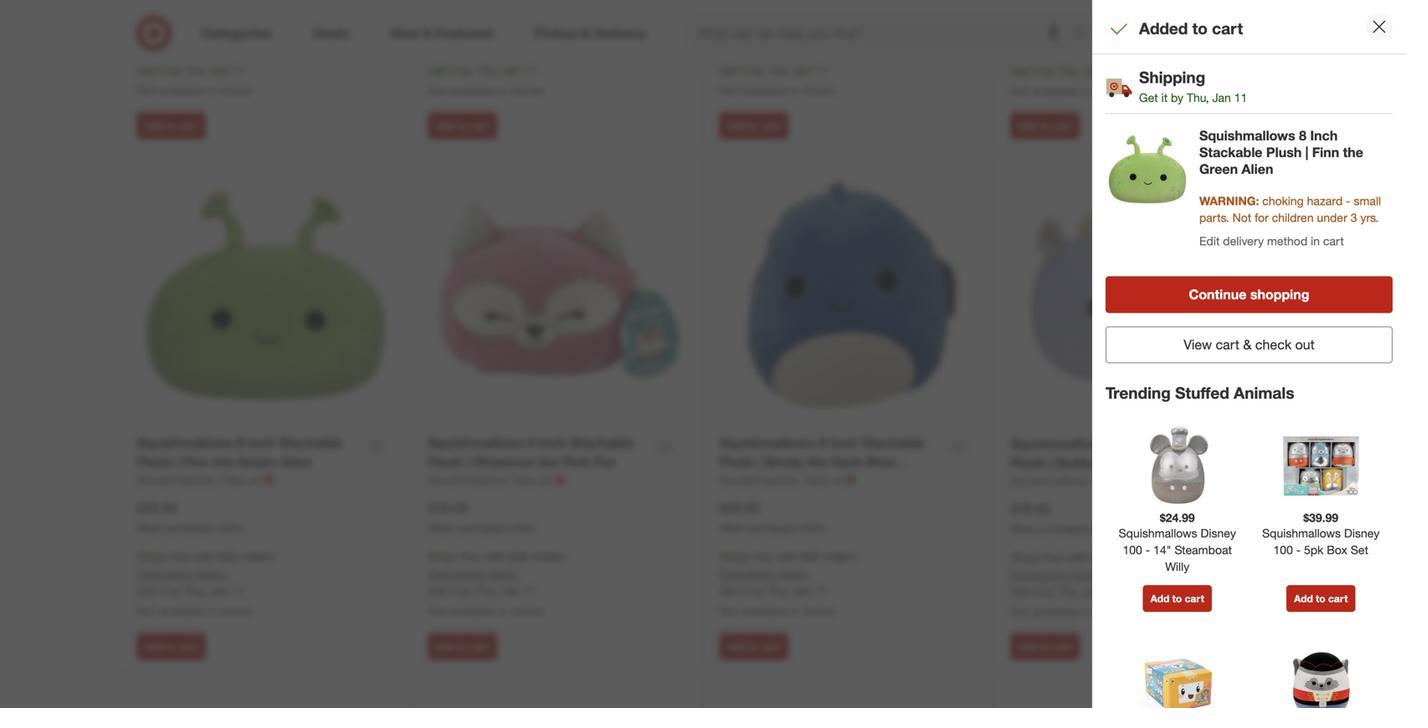 Task type: vqa. For each thing, say whether or not it's contained in the screenshot.
gather™ related to Unsalted
no



Task type: describe. For each thing, give the bounding box(es) containing it.
8 for "squishmallows 8 inch stackable plush | rhiannon the pink fox" link
[[528, 435, 535, 452]]

dinosaur
[[719, 474, 777, 490]]

rhiannon
[[474, 454, 535, 471]]

squishmallows inside $24.99 squishmallows disney 100 - 14" steamboat willy
[[1119, 526, 1198, 541]]

the for the squishmallows 8 inch stackable plush | brody the dark-blue dinosaur link
[[807, 454, 827, 471]]

plush for the squishmallows 8 inch stackable plush | brody the dark-blue dinosaur link
[[719, 454, 755, 471]]

- inside the choking hazard - small parts. not for children under 3 yrs.
[[1346, 194, 1351, 209]]

$39.99
[[1304, 511, 1339, 526]]

new for finn
[[223, 473, 247, 488]]

$29.99 when purchased online for finn
[[137, 500, 243, 535]]

dialog containing added to cart
[[1092, 0, 1406, 709]]

pink
[[563, 454, 590, 471]]

shipping
[[1139, 68, 1206, 87]]

$24.99
[[1160, 511, 1195, 526]]

delivery
[[1223, 234, 1264, 249]]

100 for 14"
[[1123, 543, 1142, 558]]

dark-
[[831, 454, 866, 471]]

¬ for green
[[263, 472, 274, 489]]

finn inside dialog
[[1312, 144, 1339, 161]]

new for rhiannon
[[514, 473, 538, 488]]

edit delivery method in cart
[[1200, 234, 1344, 249]]

squishmallows 8 inch stackable plush | rhiannon the pink fox link
[[428, 434, 647, 472]]

8 for squishmallows 8 inch stackable plush | finn the green alien link
[[237, 435, 244, 452]]

stackable for the squishmallows 8 inch stackable plush | brody the dark-blue dinosaur link
[[862, 435, 925, 452]]

under
[[1317, 211, 1348, 225]]

1 horizontal spatial when purchased online
[[719, 1, 826, 14]]

14"
[[1154, 543, 1172, 558]]

get inside shipping get it by thu, jan 11
[[1139, 90, 1158, 105]]

2 horizontal spatial when purchased online
[[1011, 2, 1117, 15]]

view cart & check out link
[[1106, 327, 1393, 364]]

added to cart
[[1139, 19, 1243, 38]]

jan inside shipping get it by thu, jan 11
[[1213, 90, 1231, 105]]

warning:
[[1200, 194, 1259, 209]]

plush for "squishmallows 8 inch stackable plush | rhiannon the pink fox" link
[[428, 454, 464, 471]]

What can we help you find? suggestions appear below search field
[[687, 15, 1077, 52]]

continue shopping button
[[1106, 277, 1393, 314]]

0 horizontal spatial when purchased online
[[137, 1, 243, 14]]

inch for 'squishmallows 8 inch stackable plush | bubba the purple cow' link
[[1122, 436, 1149, 452]]

edit
[[1200, 234, 1220, 249]]

view cart & check out
[[1184, 337, 1315, 353]]

purple
[[1126, 455, 1167, 472]]

hazard
[[1307, 194, 1343, 209]]

willy
[[1165, 560, 1190, 574]]

shipping get it by thu, jan 11
[[1139, 68, 1247, 105]]

squishmallows 8 inch stackable plush | rhiannon the pink fox
[[428, 435, 633, 471]]

plush inside dialog
[[1266, 144, 1302, 161]]

&
[[1243, 337, 1252, 353]]

squishmallows 8 inch stackable plush | brody the dark-blue dinosaur link
[[719, 434, 938, 490]]

squishmallows new at ¬ for rhiannon
[[428, 472, 566, 489]]

| for the squishmallows 8 inch stackable plush | brody the dark-blue dinosaur link
[[759, 454, 762, 471]]

11 inside shipping get it by thu, jan 11
[[1234, 90, 1247, 105]]

1 vertical spatial green
[[238, 454, 276, 471]]

squishmallows link for brody
[[719, 472, 802, 489]]

0 horizontal spatial alien
[[280, 454, 312, 471]]

fox
[[594, 454, 617, 471]]

$29.99 when purchased online for bubba
[[1011, 501, 1117, 536]]

the for "squishmallows 8 inch stackable plush | rhiannon the pink fox" link
[[539, 454, 559, 471]]

inch for the squishmallows 8 inch stackable plush | brody the dark-blue dinosaur link
[[830, 435, 858, 452]]

squishmallows inside $39.99 squishmallows disney 100 - 5pk box set
[[1262, 526, 1341, 541]]

squishmallows link for rhiannon
[[428, 472, 511, 489]]

0 horizontal spatial squishmallows 8 inch stackable plush | finn the green alien
[[137, 435, 342, 471]]

continue shopping
[[1189, 287, 1310, 303]]

$29.99 for squishmallows 8 inch stackable plush | rhiannon the pink fox
[[428, 500, 468, 517]]

by inside shipping get it by thu, jan 11
[[1171, 90, 1184, 105]]

search
[[1066, 27, 1106, 43]]

squishmallows 8 inch stackable plush | bubba the purple cow
[[1011, 436, 1216, 472]]

cow
[[1171, 455, 1200, 472]]

small
[[1354, 194, 1381, 209]]

8 for the squishmallows 8 inch stackable plush | brody the dark-blue dinosaur link
[[819, 435, 827, 452]]

squishmallows inside squishmallows 8 inch stackable plush | bubba the purple cow
[[1011, 436, 1107, 452]]

squishmallows disney 100 - 14" steamboat willy image
[[1136, 424, 1219, 508]]

the for squishmallows 8 inch stackable plush | finn the green alien link
[[214, 454, 234, 471]]

choking
[[1263, 194, 1304, 209]]

0 horizontal spatial finn
[[183, 454, 210, 471]]

trending stuffed animals
[[1106, 384, 1295, 403]]

¬ for dark-
[[846, 472, 857, 489]]

1 horizontal spatial squishmallows 8 inch stackable plush | finn the green alien
[[1200, 128, 1364, 178]]

set
[[1351, 543, 1369, 558]]

check
[[1256, 337, 1292, 353]]

¬ for pink
[[555, 472, 566, 489]]

$29.99 when purchased online for brody
[[719, 500, 826, 535]]

at for green
[[250, 473, 260, 488]]

for
[[1255, 211, 1269, 225]]

squishmallows inside 'squishmallows 8 inch stackable plush | brody the dark-blue dinosaur'
[[719, 435, 815, 452]]



Task type: locate. For each thing, give the bounding box(es) containing it.
inch inside dialog
[[1310, 128, 1338, 144]]

2 horizontal spatial squishmallows new at ¬
[[719, 472, 857, 489]]

steamboat
[[1175, 543, 1232, 558]]

- left "small"
[[1346, 194, 1351, 209]]

thu, inside shipping get it by thu, jan 11
[[1187, 90, 1209, 105]]

new
[[223, 473, 247, 488], [514, 473, 538, 488], [806, 473, 829, 488]]

1 horizontal spatial disney
[[1344, 526, 1380, 541]]

2 squishmallows new at ¬ from the left
[[428, 472, 566, 489]]

3 ¬ from the left
[[846, 472, 857, 489]]

1 ¬ from the left
[[263, 472, 274, 489]]

jan
[[210, 63, 229, 78], [501, 63, 520, 78], [793, 63, 811, 78], [1084, 64, 1103, 78], [1213, 90, 1231, 105], [210, 584, 229, 599], [501, 584, 520, 599], [793, 584, 811, 599], [1084, 585, 1103, 600]]

stackable
[[1200, 144, 1263, 161], [279, 435, 342, 452], [570, 435, 633, 452], [862, 435, 925, 452], [1153, 436, 1216, 452]]

3
[[1351, 211, 1357, 225]]

disney inside $24.99 squishmallows disney 100 - 14" steamboat willy
[[1201, 526, 1236, 541]]

¬
[[263, 472, 274, 489], [555, 472, 566, 489], [846, 472, 857, 489]]

add to cart button
[[137, 113, 206, 139], [428, 113, 497, 139], [719, 113, 788, 139], [1011, 113, 1080, 139], [1143, 586, 1212, 613], [1287, 586, 1356, 613], [137, 634, 206, 661], [428, 634, 497, 661], [719, 634, 788, 661], [1011, 634, 1080, 661]]

parts.
[[1200, 211, 1229, 225]]

alien
[[1242, 161, 1274, 178], [280, 454, 312, 471]]

with
[[193, 29, 215, 43], [485, 29, 506, 43], [776, 29, 798, 43], [1067, 30, 1089, 44], [193, 550, 215, 565], [485, 550, 506, 565], [776, 550, 798, 565], [1067, 551, 1089, 565]]

not inside the choking hazard - small parts. not for children under 3 yrs.
[[1233, 211, 1252, 225]]

at down "squishmallows 8 inch stackable plush | rhiannon the pink fox" link
[[541, 473, 551, 488]]

0 vertical spatial finn
[[1312, 144, 1339, 161]]

trending
[[1106, 384, 1171, 403]]

choking hazard - small parts. not for children under 3 yrs.
[[1200, 194, 1381, 225]]

available
[[159, 83, 204, 98], [450, 83, 496, 98], [742, 83, 787, 98], [1033, 84, 1078, 98], [159, 604, 204, 619], [450, 604, 496, 619], [742, 604, 787, 619], [1033, 605, 1078, 620]]

finn
[[1312, 144, 1339, 161], [183, 454, 210, 471]]

dialog
[[1092, 0, 1406, 709]]

bubba
[[1057, 455, 1098, 472]]

0 vertical spatial green
[[1200, 161, 1238, 178]]

$24.99 squishmallows disney 100 - 14" steamboat willy
[[1119, 511, 1236, 574]]

8 inside squishmallows 8 inch stackable plush | rhiannon the pink fox
[[528, 435, 535, 452]]

blue
[[866, 454, 895, 471]]

0 horizontal spatial ¬
[[263, 472, 274, 489]]

out
[[1295, 337, 1315, 353]]

3 at from the left
[[833, 473, 843, 488]]

added
[[1139, 19, 1188, 38]]

squishmallows link for finn
[[137, 472, 220, 489]]

2 ¬ from the left
[[555, 472, 566, 489]]

1 horizontal spatial green
[[1200, 161, 1238, 178]]

inch inside squishmallows 8 inch stackable plush | bubba the purple cow
[[1122, 436, 1149, 452]]

| for squishmallows 8 inch stackable plush | finn the green alien link
[[176, 454, 179, 471]]

| for 'squishmallows 8 inch stackable plush | bubba the purple cow' link
[[1050, 455, 1053, 472]]

squishmallows new at ¬
[[137, 472, 274, 489], [428, 472, 566, 489], [719, 472, 857, 489]]

$35
[[218, 29, 237, 43], [509, 29, 528, 43], [801, 29, 820, 43], [1092, 30, 1111, 44], [218, 550, 237, 565], [509, 550, 528, 565], [801, 550, 820, 565], [1092, 551, 1111, 565]]

shopping
[[1250, 287, 1310, 303]]

$29.99 when purchased online for rhiannon
[[428, 500, 535, 535]]

disney inside $39.99 squishmallows disney 100 - 5pk box set
[[1344, 526, 1380, 541]]

disney for box
[[1344, 526, 1380, 541]]

| inside squishmallows 8 inch stackable plush | rhiannon the pink fox
[[467, 454, 470, 471]]

1 100 from the left
[[1123, 543, 1142, 558]]

| inside 'squishmallows 8 inch stackable plush | brody the dark-blue dinosaur'
[[759, 454, 762, 471]]

the
[[1343, 144, 1364, 161], [214, 454, 234, 471], [539, 454, 559, 471], [807, 454, 827, 471], [1102, 455, 1122, 472]]

squishmallows 8 inch stackable plush | rhiannon the pink fox image
[[428, 167, 686, 424], [428, 167, 686, 424]]

1 horizontal spatial new
[[514, 473, 538, 488]]

squishmallows new at ¬ for finn
[[137, 472, 274, 489]]

plush for squishmallows 8 inch stackable plush | finn the green alien link
[[137, 454, 172, 471]]

100 inside $39.99 squishmallows disney 100 - 5pk box set
[[1274, 543, 1293, 558]]

continue
[[1189, 287, 1247, 303]]

squishmallows 8 inch stackable plush | finn the green alien image
[[1106, 128, 1189, 211], [137, 167, 395, 424], [137, 167, 395, 424]]

squishmallows 8 inch stackable plush | bubba the purple cow image
[[1011, 167, 1269, 425], [1011, 167, 1269, 425]]

2 horizontal spatial ¬
[[846, 472, 857, 489]]

0 horizontal spatial disney
[[1201, 526, 1236, 541]]

green
[[1200, 161, 1238, 178], [238, 454, 276, 471]]

cart
[[1212, 19, 1243, 38], [179, 120, 198, 132], [470, 120, 490, 132], [761, 120, 781, 132], [1053, 120, 1072, 132], [1323, 234, 1344, 249], [1216, 337, 1240, 353], [1185, 593, 1204, 605], [1328, 593, 1348, 605], [179, 641, 198, 654], [470, 641, 490, 654], [761, 641, 781, 654], [1053, 641, 1072, 654]]

the for 'squishmallows 8 inch stackable plush | bubba the purple cow' link
[[1102, 455, 1122, 472]]

stackable inside squishmallows 8 inch stackable plush | rhiannon the pink fox
[[570, 435, 633, 452]]

2 horizontal spatial new
[[806, 473, 829, 488]]

1 horizontal spatial squishmallows new at ¬
[[428, 472, 566, 489]]

get
[[137, 63, 156, 78], [428, 63, 447, 78], [719, 63, 738, 78], [1011, 64, 1030, 78], [1139, 90, 1158, 105], [137, 584, 156, 599], [428, 584, 447, 599], [719, 584, 738, 599], [1011, 585, 1030, 600]]

- for $24.99 squishmallows disney 100 - 14" steamboat willy
[[1146, 543, 1150, 558]]

1 new from the left
[[223, 473, 247, 488]]

the inside dialog
[[1343, 144, 1364, 161]]

search button
[[1066, 15, 1106, 55]]

yrs.
[[1361, 211, 1379, 225]]

the inside 'squishmallows 8 inch stackable plush | brody the dark-blue dinosaur'
[[807, 454, 827, 471]]

new for brody
[[806, 473, 829, 488]]

squishmallows 8 inch stackable plush | finn the green alien link
[[137, 434, 355, 472]]

$39.99 squishmallows disney 100 - 5pk box set
[[1262, 511, 1380, 558]]

inch for "squishmallows 8 inch stackable plush | rhiannon the pink fox" link
[[539, 435, 567, 452]]

- inside $24.99 squishmallows disney 100 - 14" steamboat willy
[[1146, 543, 1150, 558]]

stackable inside 'squishmallows 8 inch stackable plush | brody the dark-blue dinosaur'
[[862, 435, 925, 452]]

1 vertical spatial alien
[[280, 454, 312, 471]]

100 left "5pk"
[[1274, 543, 1293, 558]]

1 horizontal spatial -
[[1296, 543, 1301, 558]]

0 vertical spatial alien
[[1242, 161, 1274, 178]]

$29.99
[[137, 500, 177, 517], [428, 500, 468, 517], [719, 500, 760, 517], [1011, 501, 1051, 518]]

plush for 'squishmallows 8 inch stackable plush | bubba the purple cow' link
[[1011, 455, 1046, 472]]

method
[[1267, 234, 1308, 249]]

squishmallows 8 inch stackable plush | bubba the purple cow link
[[1011, 435, 1230, 473]]

2 100 from the left
[[1274, 543, 1293, 558]]

when purchased online
[[137, 1, 243, 14], [719, 1, 826, 14], [1011, 2, 1117, 15]]

disney
[[1201, 526, 1236, 541], [1344, 526, 1380, 541]]

0 horizontal spatial green
[[238, 454, 276, 471]]

1 squishmallows new at ¬ from the left
[[137, 472, 274, 489]]

11
[[232, 63, 245, 78], [523, 63, 536, 78], [815, 63, 828, 78], [1106, 64, 1119, 78], [1234, 90, 1247, 105], [232, 584, 245, 599], [523, 584, 536, 599], [815, 584, 828, 599], [1106, 585, 1119, 600]]

free
[[170, 29, 190, 43], [461, 29, 481, 43], [752, 29, 773, 43], [1044, 30, 1064, 44], [170, 550, 190, 565], [461, 550, 481, 565], [752, 550, 773, 565], [1044, 551, 1064, 565]]

plush inside squishmallows 8 inch stackable plush | bubba the purple cow
[[1011, 455, 1046, 472]]

1 horizontal spatial 100
[[1274, 543, 1293, 558]]

online
[[216, 1, 243, 14], [799, 1, 826, 14], [1090, 2, 1117, 15], [216, 522, 243, 535], [508, 522, 535, 535], [799, 522, 826, 535], [1090, 523, 1117, 536]]

children
[[1272, 211, 1314, 225]]

8 inside squishmallows 8 inch stackable plush | bubba the purple cow
[[1110, 436, 1118, 452]]

$29.99 for squishmallows 8 inch stackable plush | bubba the purple cow
[[1011, 501, 1051, 518]]

2 at from the left
[[541, 473, 551, 488]]

brody
[[765, 454, 803, 471]]

| for "squishmallows 8 inch stackable plush | rhiannon the pink fox" link
[[467, 454, 470, 471]]

squishmallows
[[1200, 128, 1295, 144], [137, 435, 233, 452], [428, 435, 524, 452], [719, 435, 815, 452], [1011, 436, 1107, 452], [137, 473, 216, 488], [428, 473, 507, 488], [719, 473, 798, 488], [1011, 474, 1089, 489], [1119, 526, 1198, 541], [1262, 526, 1341, 541]]

green inside dialog
[[1200, 161, 1238, 178]]

stackable inside squishmallows 8 inch stackable plush | bubba the purple cow
[[1153, 436, 1216, 452]]

- left 14"
[[1146, 543, 1150, 558]]

purchased
[[166, 1, 214, 14], [748, 1, 796, 14], [1040, 2, 1087, 15], [166, 522, 214, 535], [457, 522, 505, 535], [748, 522, 796, 535], [1040, 523, 1087, 536]]

3 new from the left
[[806, 473, 829, 488]]

not
[[137, 83, 156, 98], [428, 83, 447, 98], [719, 83, 738, 98], [1011, 84, 1030, 98], [1233, 211, 1252, 225], [137, 604, 156, 619], [428, 604, 447, 619], [719, 604, 738, 619], [1011, 605, 1030, 620]]

at down dark-
[[833, 473, 843, 488]]

100
[[1123, 543, 1142, 558], [1274, 543, 1293, 558]]

inch inside squishmallows 8 inch stackable plush | rhiannon the pink fox
[[539, 435, 567, 452]]

8 inside 'squishmallows 8 inch stackable plush | brody the dark-blue dinosaur'
[[819, 435, 827, 452]]

0 horizontal spatial new
[[223, 473, 247, 488]]

animals
[[1234, 384, 1295, 403]]

in
[[208, 83, 217, 98], [499, 83, 508, 98], [790, 83, 799, 98], [1081, 84, 1091, 98], [1311, 234, 1320, 249], [208, 604, 217, 619], [499, 604, 508, 619], [790, 604, 799, 619], [1081, 605, 1091, 620]]

stackable inside dialog
[[1200, 144, 1263, 161]]

squishmallows 12" winter fox in nutcracker outfit medium plush image
[[1279, 643, 1363, 709]]

100 left 14"
[[1123, 543, 1142, 558]]

1 vertical spatial finn
[[183, 454, 210, 471]]

- left "5pk"
[[1296, 543, 1301, 558]]

stuffed
[[1175, 384, 1230, 403]]

3 squishmallows new at ¬ from the left
[[719, 472, 857, 489]]

| inside squishmallows 8 inch stackable plush | bubba the purple cow
[[1050, 455, 1053, 472]]

view
[[1184, 337, 1212, 353]]

- inside $39.99 squishmallows disney 100 - 5pk box set
[[1296, 543, 1301, 558]]

| inside dialog
[[1306, 144, 1309, 161]]

inch
[[1310, 128, 1338, 144], [248, 435, 275, 452], [539, 435, 567, 452], [830, 435, 858, 452], [1122, 436, 1149, 452]]

lankybox mini mystery plushie image
[[1136, 643, 1219, 709]]

1 disney from the left
[[1201, 526, 1236, 541]]

by
[[169, 63, 181, 78], [460, 63, 473, 78], [751, 63, 764, 78], [1043, 64, 1055, 78], [1171, 90, 1184, 105], [169, 584, 181, 599], [460, 584, 473, 599], [751, 584, 764, 599], [1043, 585, 1055, 600]]

2 horizontal spatial -
[[1346, 194, 1351, 209]]

plush
[[1266, 144, 1302, 161], [137, 454, 172, 471], [428, 454, 464, 471], [719, 454, 755, 471], [1011, 455, 1046, 472]]

inch for squishmallows 8 inch stackable plush | finn the green alien link
[[248, 435, 275, 452]]

$29.99 when purchased online
[[137, 500, 243, 535], [428, 500, 535, 535], [719, 500, 826, 535], [1011, 501, 1117, 536]]

inch inside 'squishmallows 8 inch stackable plush | brody the dark-blue dinosaur'
[[830, 435, 858, 452]]

0 horizontal spatial squishmallows new at ¬
[[137, 472, 274, 489]]

the inside squishmallows 8 inch stackable plush | bubba the purple cow
[[1102, 455, 1122, 472]]

the inside squishmallows 8 inch stackable plush | rhiannon the pink fox
[[539, 454, 559, 471]]

at down squishmallows 8 inch stackable plush | finn the green alien link
[[250, 473, 260, 488]]

squishmallows 8 inch stackable plush | brody the dark-blue dinosaur
[[719, 435, 925, 490]]

1 vertical spatial squishmallows 8 inch stackable plush | finn the green alien
[[137, 435, 342, 471]]

2 disney from the left
[[1344, 526, 1380, 541]]

disney up steamboat
[[1201, 526, 1236, 541]]

0 vertical spatial squishmallows 8 inch stackable plush | finn the green alien
[[1200, 128, 1364, 178]]

1 horizontal spatial at
[[541, 473, 551, 488]]

when
[[137, 1, 163, 14], [719, 1, 746, 14], [1011, 2, 1037, 15], [137, 522, 163, 535], [428, 522, 454, 535], [719, 522, 746, 535], [1011, 523, 1037, 536]]

orders
[[240, 29, 274, 43], [532, 29, 565, 43], [823, 29, 857, 43], [1114, 30, 1148, 44], [240, 550, 274, 565], [532, 550, 565, 565], [823, 550, 857, 565], [1114, 551, 1148, 565]]

squishmallows disney 100 - 5pk box set image
[[1279, 424, 1363, 508]]

1 at from the left
[[250, 473, 260, 488]]

at
[[250, 473, 260, 488], [541, 473, 551, 488], [833, 473, 843, 488]]

box
[[1327, 543, 1348, 558]]

2 horizontal spatial at
[[833, 473, 843, 488]]

ships
[[137, 29, 166, 43], [428, 29, 458, 43], [719, 29, 749, 43], [1011, 30, 1040, 44], [137, 550, 166, 565], [428, 550, 458, 565], [719, 550, 749, 565], [1011, 551, 1040, 565]]

0 horizontal spatial -
[[1146, 543, 1150, 558]]

plush inside squishmallows 8 inch stackable plush | rhiannon the pink fox
[[428, 454, 464, 471]]

at for dark-
[[833, 473, 843, 488]]

disney for steamboat
[[1201, 526, 1236, 541]]

it
[[159, 63, 165, 78], [450, 63, 457, 78], [742, 63, 748, 78], [1033, 64, 1039, 78], [1162, 90, 1168, 105], [159, 584, 165, 599], [450, 584, 457, 599], [742, 584, 748, 599], [1033, 585, 1039, 600]]

stackable for squishmallows 8 inch stackable plush | finn the green alien link
[[279, 435, 342, 452]]

stackable for 'squishmallows 8 inch stackable plush | bubba the purple cow' link
[[1153, 436, 1216, 452]]

8 for 'squishmallows 8 inch stackable plush | bubba the purple cow' link
[[1110, 436, 1118, 452]]

- for $39.99 squishmallows disney 100 - 5pk box set
[[1296, 543, 1301, 558]]

squishmallows 8 inch stackable plush | kai the orca image
[[1011, 688, 1269, 709], [1011, 688, 1269, 709]]

ships free with $35 orders exclusions apply. get it by thu, jan 11 not available in stores
[[137, 29, 274, 98], [428, 29, 565, 98], [719, 29, 857, 98], [1011, 30, 1148, 98], [137, 550, 274, 619], [428, 550, 565, 619], [719, 550, 857, 619], [1011, 551, 1148, 620]]

exclusions
[[137, 46, 193, 61], [428, 46, 484, 61], [719, 46, 775, 61], [1011, 47, 1067, 62], [137, 567, 193, 582], [428, 567, 484, 582], [719, 567, 775, 582], [1011, 568, 1067, 583]]

1 horizontal spatial finn
[[1312, 144, 1339, 161]]

squishmallows inside squishmallows 8 inch stackable plush | rhiannon the pink fox
[[428, 435, 524, 452]]

5pk
[[1304, 543, 1324, 558]]

at for pink
[[541, 473, 551, 488]]

squishmallows new at ¬ for brody
[[719, 472, 857, 489]]

100 for 5pk
[[1274, 543, 1293, 558]]

squishmallows 8 inch stackable plush | brody the dark-blue dinosaur image
[[719, 167, 977, 424], [719, 167, 977, 424]]

0 horizontal spatial at
[[250, 473, 260, 488]]

exclusions apply. button
[[137, 45, 228, 62], [428, 45, 519, 62], [719, 45, 810, 62], [1011, 46, 1101, 63], [137, 567, 228, 583], [428, 567, 519, 583], [719, 567, 810, 583], [1011, 567, 1101, 584]]

it inside shipping get it by thu, jan 11
[[1162, 90, 1168, 105]]

apply.
[[196, 46, 228, 61], [487, 46, 519, 61], [779, 46, 810, 61], [1070, 47, 1101, 62], [196, 567, 228, 582], [487, 567, 519, 582], [779, 567, 810, 582], [1070, 568, 1101, 583]]

1 horizontal spatial ¬
[[555, 472, 566, 489]]

-
[[1346, 194, 1351, 209], [1146, 543, 1150, 558], [1296, 543, 1301, 558]]

stackable for "squishmallows 8 inch stackable plush | rhiannon the pink fox" link
[[570, 435, 633, 452]]

2 new from the left
[[514, 473, 538, 488]]

8
[[1299, 128, 1307, 144], [237, 435, 244, 452], [528, 435, 535, 452], [819, 435, 827, 452], [1110, 436, 1118, 452]]

0 horizontal spatial 100
[[1123, 543, 1142, 558]]

$29.99 for squishmallows 8 inch stackable plush | finn the green alien
[[137, 500, 177, 517]]

plush inside squishmallows 8 inch stackable plush | finn the green alien link
[[137, 454, 172, 471]]

$29.99 for squishmallows 8 inch stackable plush | brody the dark-blue dinosaur
[[719, 500, 760, 517]]

disney up set
[[1344, 526, 1380, 541]]

100 inside $24.99 squishmallows disney 100 - 14" steamboat willy
[[1123, 543, 1142, 558]]

add
[[144, 120, 163, 132], [436, 120, 455, 132], [727, 120, 746, 132], [1018, 120, 1037, 132], [1151, 593, 1170, 605], [1294, 593, 1313, 605], [144, 641, 163, 654], [436, 641, 455, 654], [727, 641, 746, 654], [1018, 641, 1037, 654]]

thu,
[[185, 63, 207, 78], [476, 63, 498, 78], [767, 63, 789, 78], [1058, 64, 1081, 78], [1187, 90, 1209, 105], [185, 584, 207, 599], [476, 584, 498, 599], [767, 584, 789, 599], [1058, 585, 1081, 600]]

1 horizontal spatial alien
[[1242, 161, 1274, 178]]

plush inside 'squishmallows 8 inch stackable plush | brody the dark-blue dinosaur'
[[719, 454, 755, 471]]



